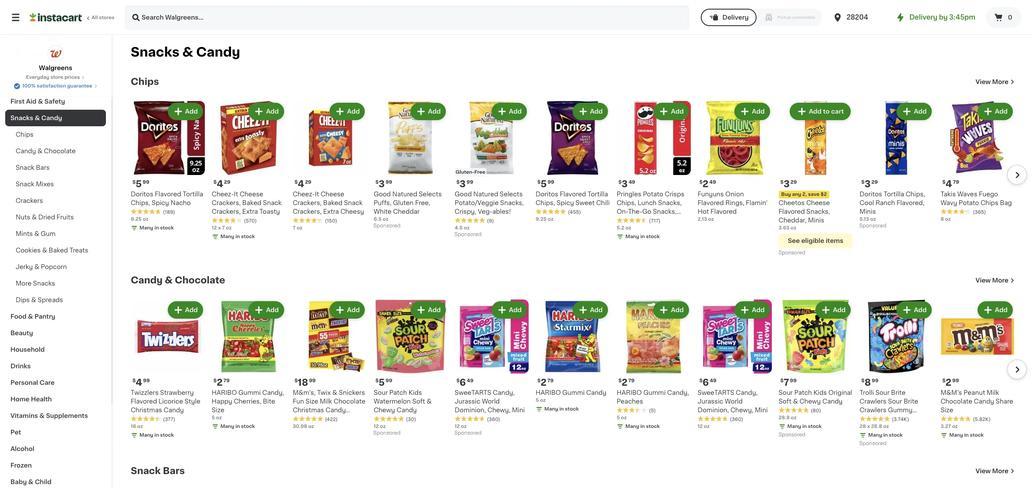 Task type: locate. For each thing, give the bounding box(es) containing it.
minis up 'see eligible items' 'button'
[[809, 218, 825, 224]]

original left trolli on the bottom of the page
[[829, 390, 853, 396]]

patch inside sour patch kids original soft & chewy candy
[[795, 390, 812, 396]]

flavored inside twizzlers strawberry flavored licorice style christmas candy
[[131, 399, 157, 405]]

chewy for 7
[[800, 399, 821, 405]]

5 inside haribo gummi candy, happy cherries, bite size 5 oz
[[212, 416, 215, 421]]

0 vertical spatial minis
[[860, 209, 877, 215]]

chips, inside the doritos flavored tortilla chips, spicy sweet chili
[[536, 200, 555, 206]]

0
[[1009, 14, 1013, 20]]

1 horizontal spatial kids
[[814, 390, 827, 396]]

0 horizontal spatial potato
[[643, 191, 664, 197]]

chips, for pringles potato crisps chips, lunch snacks, on-the-go snacks, original
[[617, 200, 636, 206]]

snacks & candy link
[[5, 110, 106, 126]]

bulk
[[330, 416, 344, 422]]

3 12 oz from the left
[[698, 425, 710, 429]]

size inside m&m's, twix & snickers fun size milk chocolate christmas candy assortment bulk candy
[[306, 399, 318, 405]]

1 vertical spatial candy & chocolate link
[[131, 276, 225, 286]]

1 horizontal spatial christmas
[[293, 408, 324, 414]]

0 horizontal spatial 12 oz
[[374, 425, 386, 429]]

1 horizontal spatial soft
[[779, 399, 792, 405]]

x down cheez-it cheese crackers, baked snack crackers, extra toasty
[[218, 226, 221, 231]]

extra up (150)
[[323, 209, 339, 215]]

0 vertical spatial original
[[617, 218, 641, 224]]

in down go at top right
[[641, 235, 645, 239]]

gummi for happy
[[239, 390, 261, 396]]

doritos
[[131, 191, 153, 197], [860, 191, 883, 197], [536, 191, 559, 197]]

stock for baked
[[241, 235, 255, 239]]

7 down cheez-it cheese crackers, baked snack crackers, extra toasty
[[222, 226, 225, 231]]

frozen
[[10, 463, 32, 469]]

snacks, up (717) at the top right of the page
[[653, 209, 677, 215]]

0 horizontal spatial original
[[617, 218, 641, 224]]

2 vertical spatial chips
[[981, 200, 999, 206]]

1 horizontal spatial mini
[[755, 408, 768, 414]]

flamin'
[[746, 200, 768, 206]]

in down 28 x 28.8 oz
[[884, 433, 888, 438]]

product group
[[131, 101, 205, 234], [212, 101, 286, 242], [293, 101, 367, 232], [374, 101, 448, 231], [455, 101, 529, 240], [536, 101, 610, 223], [617, 101, 691, 242], [698, 101, 772, 223], [779, 101, 853, 258], [860, 101, 934, 231], [941, 101, 1015, 223], [131, 300, 205, 441], [212, 300, 286, 432], [293, 300, 367, 431], [374, 300, 448, 439], [455, 300, 529, 439], [536, 300, 610, 415], [617, 300, 691, 432], [698, 300, 772, 431], [779, 300, 853, 440], [860, 300, 934, 449], [941, 300, 1015, 441]]

1 vertical spatial view
[[976, 278, 991, 284]]

2 up happy
[[217, 378, 223, 388]]

1 29 from the left
[[224, 180, 231, 185]]

more inside more snacks link
[[16, 281, 32, 287]]

2 horizontal spatial cheese
[[807, 200, 830, 206]]

28
[[860, 425, 866, 429]]

walgreens
[[39, 65, 72, 71]]

1 spicy from the left
[[152, 200, 169, 206]]

1 vertical spatial bars
[[163, 467, 185, 476]]

sour patch kids original soft & chewy candy
[[779, 390, 853, 405]]

1 horizontal spatial cheese
[[321, 191, 345, 197]]

0 horizontal spatial gummi
[[239, 390, 261, 396]]

crispy,
[[455, 209, 477, 215]]

peaches
[[617, 399, 644, 405]]

1 horizontal spatial chewy,
[[731, 408, 754, 414]]

3 $ 2 79 from the left
[[538, 378, 554, 388]]

2 $ 3 99 from the left
[[457, 180, 474, 189]]

79
[[954, 180, 960, 185], [224, 379, 230, 384], [629, 379, 635, 384], [548, 379, 554, 384]]

1 horizontal spatial sweetarts
[[698, 390, 735, 396]]

0 horizontal spatial doritos
[[131, 191, 153, 197]]

0 horizontal spatial 7
[[222, 226, 225, 231]]

1 vertical spatial minis
[[809, 218, 825, 224]]

cheese inside cheez-it cheese crackers, baked snack crackers, extra cheesy
[[321, 191, 345, 197]]

flavored
[[155, 191, 181, 197], [560, 191, 586, 197], [698, 200, 724, 206], [711, 209, 737, 215], [779, 209, 805, 215], [131, 399, 157, 405]]

chips, inside "pringles potato crisps chips, lunch snacks, on-the-go snacks, original"
[[617, 200, 636, 206]]

in down haribo gummi candy, happy cherries, bite size 5 oz at the bottom of the page
[[236, 425, 240, 429]]

cheetos cheese flavored snacks, cheddar, minis 3.63 oz
[[779, 200, 831, 231]]

many down 12 x 7 oz
[[221, 235, 234, 239]]

$ 2 49
[[700, 180, 717, 189]]

view for 2
[[976, 278, 991, 284]]

0 vertical spatial view more
[[976, 79, 1009, 85]]

in for lunch
[[641, 235, 645, 239]]

christmas up assortment
[[293, 408, 324, 414]]

0 horizontal spatial minis
[[809, 218, 825, 224]]

29
[[224, 180, 231, 185], [872, 180, 878, 185], [305, 180, 312, 185], [791, 180, 797, 185]]

2 it from the left
[[315, 191, 319, 197]]

gummi inside haribo gummi candy 5 oz
[[563, 390, 585, 396]]

many for spicy
[[140, 226, 153, 231]]

1 horizontal spatial 12 oz
[[455, 425, 467, 429]]

baked for toasty
[[242, 200, 262, 206]]

1 9.25 oz from the left
[[131, 217, 149, 222]]

baked up the (570)
[[242, 200, 262, 206]]

chips inside takis waves fuego wavy potato chips bag
[[981, 200, 999, 206]]

$ 3 29 up "cool"
[[862, 180, 878, 189]]

2 $ 4 29 from the left
[[295, 180, 312, 189]]

1 tortilla from the left
[[183, 191, 203, 197]]

x for 8
[[868, 425, 870, 429]]

snacks inside 'snacks & candy' link
[[10, 115, 33, 121]]

5.2 oz
[[617, 226, 632, 231]]

0 horizontal spatial chewy
[[374, 408, 395, 414]]

5 inside haribo gummi candy 5 oz
[[536, 398, 539, 403]]

1 $ 6 49 from the left
[[457, 378, 474, 388]]

7 down cheez-it cheese crackers, baked snack crackers, extra cheesy
[[293, 226, 296, 231]]

chewy inside sour patch kids watermelon soft & chewy candy
[[374, 408, 395, 414]]

29 for doritos tortilla chips, cool ranch flavored, minis
[[872, 180, 878, 185]]

3 for good natured selects potato/veggie snacks, crispy, veg-ables!
[[460, 180, 466, 189]]

1 view more link from the top
[[976, 78, 1015, 86]]

0 horizontal spatial x
[[218, 226, 221, 231]]

food & pantry link
[[5, 309, 106, 325]]

twix
[[317, 390, 331, 396]]

$ inside $ 2 49
[[700, 180, 703, 185]]

1 mini from the left
[[512, 408, 525, 414]]

0 horizontal spatial snack bars link
[[5, 160, 106, 176]]

food
[[10, 314, 26, 320]]

0 horizontal spatial cheese
[[240, 191, 263, 197]]

99 up twizzlers
[[143, 379, 150, 384]]

4 29 from the left
[[791, 180, 797, 185]]

99 up puffs,
[[386, 180, 393, 185]]

99 for good natured selects potato/veggie snacks, crispy, veg-ables!
[[467, 180, 474, 185]]

candy, inside haribo gummi candy, happy cherries, bite size 5 oz
[[262, 390, 284, 396]]

cheese down save
[[807, 200, 830, 206]]

1 candy, from the left
[[262, 390, 284, 396]]

snacks, down crisps
[[659, 200, 682, 206]]

see eligible items
[[788, 238, 844, 244]]

twizzlers
[[131, 390, 159, 396]]

kids up watermelon
[[409, 390, 422, 396]]

0 horizontal spatial sweetarts candy, jurassic world dominion, chewy, mini
[[455, 390, 525, 414]]

$ 3 99 up puffs,
[[376, 180, 393, 189]]

0 horizontal spatial patch
[[390, 390, 407, 396]]

0 horizontal spatial kids
[[409, 390, 422, 396]]

selects up free,
[[419, 191, 442, 197]]

baked inside cheez-it cheese crackers, baked snack crackers, extra cheesy
[[323, 200, 343, 206]]

2 horizontal spatial size
[[941, 408, 954, 414]]

1 vertical spatial chewy
[[374, 408, 395, 414]]

100% satisfaction guarantee
[[22, 84, 92, 89]]

haribo inside haribo gummi candy 5 oz
[[536, 390, 561, 396]]

0 horizontal spatial buy
[[24, 34, 37, 40]]

3 down gluten-
[[460, 180, 466, 189]]

1 horizontal spatial good
[[455, 191, 472, 197]]

chips,
[[906, 191, 926, 197], [131, 200, 150, 206], [617, 200, 636, 206], [536, 200, 555, 206]]

delivery
[[910, 14, 938, 20], [723, 14, 749, 20]]

in for style
[[155, 433, 159, 438]]

spicy inside the doritos flavored tortilla chips, spicy sweet chili
[[557, 200, 574, 206]]

selects inside good natured selects puffs, gluten free, white cheddar 6.5 oz
[[419, 191, 442, 197]]

3
[[379, 180, 385, 189], [460, 180, 466, 189], [622, 180, 628, 189], [865, 180, 871, 189], [784, 180, 790, 189]]

79 up takis
[[954, 180, 960, 185]]

sponsored badge image
[[374, 224, 400, 229], [860, 224, 887, 229], [455, 233, 481, 238], [779, 251, 806, 256], [374, 431, 400, 436], [455, 431, 481, 436], [779, 433, 806, 438], [860, 442, 887, 447]]

99 inside $ 2 99
[[953, 379, 960, 384]]

chips, left sweet
[[536, 200, 555, 206]]

0 vertical spatial view
[[976, 79, 991, 85]]

stock down the (3.74k)
[[890, 433, 903, 438]]

many in stock down 28.8 oz
[[788, 425, 822, 429]]

milk down twix
[[320, 399, 332, 405]]

x right 28
[[868, 425, 870, 429]]

79 inside $ 4 79
[[954, 180, 960, 185]]

2 view more link from the top
[[976, 276, 1015, 285]]

2 good from the left
[[455, 191, 472, 197]]

product group containing 8
[[860, 300, 934, 449]]

delivery for delivery by 3:45pm
[[910, 14, 938, 20]]

2 $ 2 79 from the left
[[619, 378, 635, 388]]

1 vertical spatial buy
[[782, 192, 791, 197]]

cheese inside cheez-it cheese crackers, baked snack crackers, extra toasty
[[240, 191, 263, 197]]

3 view more from the top
[[976, 469, 1009, 475]]

chips, left nacho at the top of page
[[131, 200, 150, 206]]

1 chewy, from the left
[[488, 408, 511, 414]]

29 for cheez-it cheese crackers, baked snack crackers, extra toasty
[[224, 180, 231, 185]]

extra for cheesy
[[323, 209, 339, 215]]

kids for 7
[[814, 390, 827, 396]]

cheese up toasty
[[240, 191, 263, 197]]

1 horizontal spatial patch
[[795, 390, 812, 396]]

cheese up cheesy
[[321, 191, 345, 197]]

candy inside haribo gummi candy 5 oz
[[587, 390, 607, 396]]

size inside m&m's peanut milk chocolate candy share size
[[941, 408, 954, 414]]

1 horizontal spatial chips
[[131, 77, 159, 86]]

many in stock for lunch
[[626, 235, 660, 239]]

stock down (189)
[[160, 226, 174, 231]]

haribo inside 'haribo gummi candy, peaches'
[[617, 390, 642, 396]]

0 vertical spatial crawlers
[[860, 399, 887, 405]]

1 horizontal spatial natured
[[474, 191, 499, 197]]

patch for 5
[[390, 390, 407, 396]]

79 for haribo gummi candy, peaches
[[629, 379, 635, 384]]

delivery for delivery
[[723, 14, 749, 20]]

cheese
[[240, 191, 263, 197], [321, 191, 345, 197], [807, 200, 830, 206]]

2 3 from the left
[[460, 180, 466, 189]]

1 $ 3 99 from the left
[[376, 180, 393, 189]]

$ 4 29 up cheez-it cheese crackers, baked snack crackers, extra toasty
[[214, 180, 231, 189]]

2 world from the left
[[725, 399, 743, 405]]

2 horizontal spatial chips
[[981, 200, 999, 206]]

view more for 2
[[976, 278, 1009, 284]]

size up '3.27'
[[941, 408, 954, 414]]

stock for candy
[[971, 433, 984, 438]]

natured up potato/veggie
[[474, 191, 499, 197]]

size for haribo gummi candy, happy cherries, bite size 5 oz
[[212, 408, 225, 414]]

2 candy, from the left
[[493, 390, 515, 396]]

many down 16 oz
[[140, 433, 153, 438]]

snack mixes link
[[5, 176, 106, 193]]

gummi inside haribo gummi candy, happy cherries, bite size 5 oz
[[239, 390, 261, 396]]

1 doritos from the left
[[131, 191, 153, 197]]

1 vertical spatial view more
[[976, 278, 1009, 284]]

haribo for happy
[[212, 390, 237, 396]]

kids for 5
[[409, 390, 422, 396]]

sponsored badge image for doritos tortilla chips, cool ranch flavored, minis
[[860, 224, 887, 229]]

0 horizontal spatial $ 3 99
[[376, 180, 393, 189]]

2 view from the top
[[976, 278, 991, 284]]

haribo
[[212, 390, 237, 396], [617, 390, 642, 396], [536, 390, 561, 396]]

soft inside sour patch kids watermelon soft & chewy candy
[[413, 399, 425, 405]]

item carousel region containing 5
[[119, 98, 1027, 262]]

29 up cheez-it cheese crackers, baked snack crackers, extra cheesy
[[305, 180, 312, 185]]

4 candy, from the left
[[736, 390, 758, 396]]

it
[[38, 34, 43, 40]]

sweetarts
[[455, 390, 492, 396], [698, 390, 735, 396]]

0 vertical spatial chips
[[131, 77, 159, 86]]

cheez- inside cheez-it cheese crackers, baked snack crackers, extra toasty
[[212, 191, 234, 197]]

vitamins & supplements link
[[5, 408, 106, 425]]

chili
[[597, 200, 610, 206]]

1 6 from the left
[[460, 378, 466, 388]]

0 horizontal spatial natured
[[393, 191, 417, 197]]

29 for cheez-it cheese crackers, baked snack crackers, extra cheesy
[[305, 180, 312, 185]]

delivery inside button
[[723, 14, 749, 20]]

99 inside $ 7 99
[[790, 379, 797, 384]]

patch down $ 7 99
[[795, 390, 812, 396]]

1 horizontal spatial dominion,
[[698, 408, 729, 414]]

milk up share in the right bottom of the page
[[987, 390, 1000, 396]]

baked up jerky & popcorn link
[[49, 248, 68, 254]]

baked inside cheez-it cheese crackers, baked snack crackers, extra toasty
[[242, 200, 262, 206]]

bag
[[1001, 200, 1013, 206]]

0 horizontal spatial 9.25
[[131, 217, 142, 222]]

stock down the (570)
[[241, 235, 255, 239]]

$ 3 99 down gluten-
[[457, 180, 474, 189]]

8 up trolli on the bottom of the page
[[865, 378, 871, 388]]

item carousel region containing 4
[[119, 296, 1027, 453]]

29 for buy any 2, save $2
[[791, 180, 797, 185]]

9.25 for doritos flavored tortilla chips, spicy nacho
[[131, 217, 142, 222]]

3 for buy any 2, save $2
[[784, 180, 790, 189]]

more for snack bars
[[993, 469, 1009, 475]]

chewy down watermelon
[[374, 408, 395, 414]]

assortment
[[293, 416, 329, 422]]

many in stock
[[140, 226, 174, 231], [221, 235, 255, 239], [626, 235, 660, 239], [545, 407, 579, 412], [221, 425, 255, 429], [626, 425, 660, 429], [788, 425, 822, 429], [140, 433, 174, 438], [869, 433, 903, 438], [950, 433, 984, 438]]

sponsored badge image for sweetarts candy, jurassic world dominion, chewy, mini
[[455, 431, 481, 436]]

2 christmas from the left
[[293, 408, 324, 414]]

many in stock down (717) at the top right of the page
[[626, 235, 660, 239]]

soft inside sour patch kids original soft & chewy candy
[[779, 399, 792, 405]]

79 up peaches
[[629, 379, 635, 384]]

$ 3 29 up any
[[781, 180, 797, 189]]

many down '3.27 oz' at right
[[950, 433, 964, 438]]

2 tortilla from the left
[[884, 191, 905, 197]]

flavored inside cheetos cheese flavored snacks, cheddar, minis 3.63 oz
[[779, 209, 805, 215]]

1 9.25 from the left
[[131, 217, 142, 222]]

size down happy
[[212, 408, 225, 414]]

sponsored badge image for good natured selects potato/veggie snacks, crispy, veg-ables!
[[455, 233, 481, 238]]

49 inside $ 3 49
[[629, 180, 636, 185]]

1 gummi from the left
[[239, 390, 261, 396]]

snack inside cheez-it cheese crackers, baked snack crackers, extra toasty
[[263, 200, 282, 206]]

x for 4
[[218, 226, 221, 231]]

(377)
[[163, 418, 175, 422]]

stock for soft
[[808, 425, 822, 429]]

3 doritos from the left
[[536, 191, 559, 197]]

size inside haribo gummi candy, happy cherries, bite size 5 oz
[[212, 408, 225, 414]]

$ 3 29 for doritos tortilla chips, cool ranch flavored, minis
[[862, 180, 878, 189]]

doritos inside doritos flavored tortilla chips, spicy nacho
[[131, 191, 153, 197]]

haribo gummi candy, peaches
[[617, 390, 689, 405]]

5 3 from the left
[[784, 180, 790, 189]]

1 sweetarts from the left
[[455, 390, 492, 396]]

0 vertical spatial potato
[[643, 191, 664, 197]]

care
[[40, 380, 55, 386]]

None search field
[[125, 5, 690, 30]]

first
[[10, 99, 25, 105]]

selects for good natured selects potato/veggie snacks, crispy, veg-ables!
[[500, 191, 523, 197]]

sour up watermelon
[[374, 390, 388, 396]]

chocolate inside m&m's peanut milk chocolate candy share size
[[941, 399, 973, 405]]

flavored down cheetos
[[779, 209, 805, 215]]

kids inside sour patch kids original soft & chewy candy
[[814, 390, 827, 396]]

4 for twizzlers strawberry flavored licorice style christmas candy
[[136, 378, 142, 388]]

1 cheez- from the left
[[212, 191, 234, 197]]

99 for m&m's, twix & snickers fun size milk chocolate christmas candy assortment bulk candy
[[309, 379, 316, 384]]

1 haribo from the left
[[212, 390, 237, 396]]

1 horizontal spatial $ 2 79
[[538, 378, 554, 388]]

tortilla up chili
[[588, 191, 608, 197]]

candy,
[[262, 390, 284, 396], [493, 390, 515, 396], [668, 390, 689, 396], [736, 390, 758, 396]]

$ 5 99 up doritos flavored tortilla chips, spicy nacho
[[133, 180, 149, 189]]

flavored up nacho at the top of page
[[155, 191, 181, 197]]

natured inside good natured selects puffs, gluten free, white cheddar 6.5 oz
[[393, 191, 417, 197]]

1 soft from the left
[[413, 399, 425, 405]]

&
[[182, 46, 193, 58], [38, 99, 43, 105], [35, 115, 40, 121], [38, 148, 42, 154], [32, 215, 37, 221], [34, 231, 39, 237], [42, 248, 47, 254], [34, 264, 39, 270], [165, 276, 173, 285], [31, 297, 36, 304], [28, 314, 33, 320], [333, 390, 337, 396], [427, 399, 432, 405], [794, 399, 798, 405], [39, 413, 45, 420], [28, 480, 33, 486]]

potato inside takis waves fuego wavy potato chips bag
[[959, 200, 980, 206]]

oz inside cheetos cheese flavored snacks, cheddar, minis 3.63 oz
[[791, 226, 797, 231]]

1 good from the left
[[374, 191, 391, 197]]

ranch
[[876, 200, 896, 206]]

1 natured from the left
[[393, 191, 417, 197]]

2 kids from the left
[[814, 390, 827, 396]]

49
[[629, 180, 636, 185], [710, 180, 717, 185], [467, 379, 474, 384], [710, 379, 717, 384]]

buy
[[24, 34, 37, 40], [782, 192, 791, 197]]

30.98 oz
[[293, 425, 314, 429]]

2 horizontal spatial tortilla
[[884, 191, 905, 197]]

0 horizontal spatial selects
[[419, 191, 442, 197]]

0 vertical spatial item carousel region
[[119, 98, 1027, 262]]

1 vertical spatial crawlers
[[860, 408, 887, 414]]

candy inside sour patch kids original soft & chewy candy
[[823, 399, 843, 405]]

2 crawlers from the top
[[860, 408, 887, 414]]

2 horizontal spatial 7
[[784, 378, 790, 388]]

flavored up sweet
[[560, 191, 586, 197]]

extra inside cheez-it cheese crackers, baked snack crackers, extra cheesy
[[323, 209, 339, 215]]

8
[[941, 217, 944, 222], [865, 378, 871, 388]]

1 horizontal spatial snacks & candy
[[131, 46, 240, 58]]

cheez- up 7 oz
[[293, 191, 315, 197]]

good inside good natured selects puffs, gluten free, white cheddar 6.5 oz
[[374, 191, 391, 197]]

spicy up (189)
[[152, 200, 169, 206]]

add inside add to cart button
[[809, 109, 822, 115]]

natured
[[393, 191, 417, 197], [474, 191, 499, 197]]

natured inside the good natured selects potato/veggie snacks, crispy, veg-ables!
[[474, 191, 499, 197]]

1 horizontal spatial jurassic
[[698, 399, 724, 405]]

1 $ 3 29 from the left
[[862, 180, 878, 189]]

view more link
[[976, 78, 1015, 86], [976, 276, 1015, 285], [976, 467, 1015, 476]]

snacks, inside the good natured selects potato/veggie snacks, crispy, veg-ables!
[[500, 200, 524, 206]]

3 3 from the left
[[622, 180, 628, 189]]

99 right '18'
[[309, 379, 316, 384]]

2 view more from the top
[[976, 278, 1009, 284]]

many in stock down haribo gummi candy 5 oz
[[545, 407, 579, 412]]

9.25 oz down doritos flavored tortilla chips, spicy nacho
[[131, 217, 149, 222]]

2 up funyuns
[[703, 180, 709, 189]]

stock for sour
[[890, 433, 903, 438]]

1 horizontal spatial $ 6 49
[[700, 378, 717, 388]]

many down 28.8 oz
[[788, 425, 802, 429]]

1 selects from the left
[[419, 191, 442, 197]]

snacks & candy
[[131, 46, 240, 58], [10, 115, 62, 121]]

79 for haribo gummi candy
[[548, 379, 554, 384]]

4 for cheez-it cheese crackers, baked snack crackers, extra cheesy
[[298, 180, 304, 189]]

1 horizontal spatial selects
[[500, 191, 523, 197]]

99 inside $ 8 99
[[872, 379, 879, 384]]

many in stock down '3.27 oz' at right
[[950, 433, 984, 438]]

3 up puffs,
[[379, 180, 385, 189]]

29 up any
[[791, 180, 797, 185]]

4 for takis waves fuego wavy potato chips bag
[[946, 180, 953, 189]]

0 horizontal spatial soft
[[413, 399, 425, 405]]

save
[[809, 192, 820, 197]]

many in stock for baked
[[221, 235, 255, 239]]

many for candy
[[950, 433, 964, 438]]

$ 2 79 up happy
[[214, 378, 230, 388]]

1 extra from the left
[[242, 209, 258, 215]]

cheez- inside cheez-it cheese crackers, baked snack crackers, extra cheesy
[[293, 191, 315, 197]]

flavored down twizzlers
[[131, 399, 157, 405]]

0 horizontal spatial spicy
[[152, 200, 169, 206]]

crawlers down trolli on the bottom of the page
[[860, 399, 887, 405]]

in for soft
[[803, 425, 807, 429]]

1 3 from the left
[[379, 180, 385, 189]]

buy up cheetos
[[782, 192, 791, 197]]

oz inside doritos tortilla chips, cool ranch flavored, minis 5.13 oz
[[871, 217, 877, 222]]

2 natured from the left
[[474, 191, 499, 197]]

view more link for 2
[[976, 276, 1015, 285]]

2 up haribo gummi candy 5 oz
[[541, 378, 547, 388]]

99 down gluten-free
[[467, 180, 474, 185]]

selects for good natured selects puffs, gluten free, white cheddar 6.5 oz
[[419, 191, 442, 197]]

oz inside haribo gummi candy 5 oz
[[540, 398, 546, 403]]

2 sweetarts candy, jurassic world dominion, chewy, mini from the left
[[698, 390, 768, 414]]

it inside cheez-it cheese crackers, baked snack crackers, extra cheesy
[[315, 191, 319, 197]]

item carousel region
[[119, 98, 1027, 262], [119, 296, 1027, 453]]

0 horizontal spatial $ 5 99
[[133, 180, 149, 189]]

$ 4 29
[[214, 180, 231, 189], [295, 180, 312, 189]]

3 for doritos tortilla chips, cool ranch flavored, minis
[[865, 180, 871, 189]]

patch inside sour patch kids watermelon soft & chewy candy
[[390, 390, 407, 396]]

79 for haribo gummi candy, happy cherries, bite size
[[224, 379, 230, 384]]

2 horizontal spatial 12 oz
[[698, 425, 710, 429]]

$ 3 99 for good natured selects puffs, gluten free, white cheddar
[[376, 180, 393, 189]]

stock down (377)
[[160, 433, 174, 438]]

1 vertical spatial snacks
[[10, 115, 33, 121]]

1 horizontal spatial size
[[306, 399, 318, 405]]

many for soft
[[788, 425, 802, 429]]

many in stock for soft
[[788, 425, 822, 429]]

tortilla inside doritos tortilla chips, cool ranch flavored, minis 5.13 oz
[[884, 191, 905, 197]]

chocolate inside m&m's, twix & snickers fun size milk chocolate christmas candy assortment bulk candy
[[334, 399, 366, 405]]

delivery by 3:45pm link
[[896, 12, 976, 23]]

$ 2 79 up haribo gummi candy 5 oz
[[538, 378, 554, 388]]

1 world from the left
[[482, 399, 500, 405]]

0 vertical spatial x
[[218, 226, 221, 231]]

pantry
[[35, 314, 55, 320]]

8 down wavy
[[941, 217, 944, 222]]

drinks
[[10, 364, 31, 370]]

(717)
[[649, 219, 661, 224]]

(360)
[[487, 418, 501, 422], [730, 418, 744, 422]]

stock down the (5.82k)
[[971, 433, 984, 438]]

3 gummi from the left
[[563, 390, 585, 396]]

2 extra from the left
[[323, 209, 339, 215]]

alcohol link
[[5, 441, 106, 458]]

2 item carousel region from the top
[[119, 296, 1027, 453]]

christmas inside twizzlers strawberry flavored licorice style christmas candy
[[131, 408, 162, 414]]

it inside cheez-it cheese crackers, baked snack crackers, extra toasty
[[234, 191, 238, 197]]

haribo gummi candy, happy cherries, bite size 5 oz
[[212, 390, 284, 421]]

9.25 oz for doritos flavored tortilla chips, spicy nacho
[[131, 217, 149, 222]]

size down m&m's,
[[306, 399, 318, 405]]

2
[[703, 180, 709, 189], [217, 378, 223, 388], [622, 378, 628, 388], [541, 378, 547, 388], [946, 378, 952, 388]]

2 vertical spatial snacks
[[33, 281, 55, 287]]

(3.74k)
[[892, 418, 910, 422]]

2 haribo from the left
[[617, 390, 642, 396]]

0 horizontal spatial haribo
[[212, 390, 237, 396]]

18
[[298, 378, 308, 388]]

2 mini from the left
[[755, 408, 768, 414]]

frozen link
[[5, 458, 106, 474]]

chips, for doritos flavored tortilla chips, spicy nacho
[[131, 200, 150, 206]]

2 cheez- from the left
[[293, 191, 315, 197]]

flavored down rings,
[[711, 209, 737, 215]]

2 spicy from the left
[[557, 200, 574, 206]]

2 (360) from the left
[[730, 418, 744, 422]]

2 selects from the left
[[500, 191, 523, 197]]

1 patch from the left
[[390, 390, 407, 396]]

chewy up (80)
[[800, 399, 821, 405]]

beauty
[[10, 331, 33, 337]]

4.5
[[455, 226, 463, 231]]

patch for 7
[[795, 390, 812, 396]]

0 horizontal spatial world
[[482, 399, 500, 405]]

1 kids from the left
[[409, 390, 422, 396]]

puffs,
[[374, 200, 392, 206]]

3 tortilla from the left
[[588, 191, 608, 197]]

soft for 7
[[779, 399, 792, 405]]

3 haribo from the left
[[536, 390, 561, 396]]

1 item carousel region from the top
[[119, 98, 1027, 262]]

$
[[133, 180, 136, 185], [214, 180, 217, 185], [376, 180, 379, 185], [457, 180, 460, 185], [619, 180, 622, 185], [700, 180, 703, 185], [862, 180, 865, 185], [295, 180, 298, 185], [538, 180, 541, 185], [781, 180, 784, 185], [943, 180, 946, 185], [133, 379, 136, 384], [214, 379, 217, 384], [376, 379, 379, 384], [457, 379, 460, 384], [619, 379, 622, 384], [700, 379, 703, 384], [862, 379, 865, 384], [295, 379, 298, 384], [538, 379, 541, 384], [781, 379, 784, 384], [943, 379, 946, 384]]

walgreens logo image
[[47, 45, 64, 62]]

gummi inside 'haribo gummi candy, peaches'
[[644, 390, 666, 396]]

0 horizontal spatial $ 6 49
[[457, 378, 474, 388]]

good for good natured selects potato/veggie snacks, crispy, veg-ables!
[[455, 191, 472, 197]]

many for lunch
[[626, 235, 640, 239]]

snacks, up ables!
[[500, 200, 524, 206]]

99 for good natured selects puffs, gluten free, white cheddar
[[386, 180, 393, 185]]

1 horizontal spatial x
[[868, 425, 870, 429]]

0 horizontal spatial $ 3 29
[[781, 180, 797, 189]]

snack bars link
[[5, 160, 106, 176], [131, 466, 185, 477]]

2 9.25 from the left
[[536, 217, 547, 222]]

free,
[[415, 200, 431, 206]]

$ 2 79 for haribo gummi candy
[[538, 378, 554, 388]]

product group containing 18
[[293, 300, 367, 431]]

1 horizontal spatial candy & chocolate
[[131, 276, 225, 285]]

9.25 oz for doritos flavored tortilla chips, spicy sweet chili
[[536, 217, 554, 222]]

pringles potato crisps chips, lunch snacks, on-the-go snacks, original
[[617, 191, 685, 224]]

1 horizontal spatial candy & chocolate link
[[131, 276, 225, 286]]

3 up cheetos
[[784, 180, 790, 189]]

ables!
[[493, 209, 511, 215]]

3 29 from the left
[[305, 180, 312, 185]]

2 for funyuns onion flavored rings, flamin' hot flavored
[[703, 180, 709, 189]]

1 horizontal spatial world
[[725, 399, 743, 405]]

2 horizontal spatial gummi
[[644, 390, 666, 396]]

chips, up flavored,
[[906, 191, 926, 197]]

6.5
[[374, 217, 382, 222]]

1 $ 4 29 from the left
[[214, 180, 231, 189]]

strawberry
[[160, 390, 194, 396]]

many in stock for spicy
[[140, 226, 174, 231]]

$ 2 79 up peaches
[[619, 378, 635, 388]]

2 patch from the left
[[795, 390, 812, 396]]

sponsored badge image for sour patch kids original soft & chewy candy
[[779, 433, 806, 438]]

bite
[[263, 399, 275, 405]]

personal care
[[10, 380, 55, 386]]

4.5 oz
[[455, 226, 470, 231]]

add to cart
[[809, 109, 844, 115]]

licorice
[[159, 399, 183, 405]]

spicy inside doritos flavored tortilla chips, spicy nacho
[[152, 200, 169, 206]]

0 vertical spatial bars
[[36, 165, 50, 171]]

candy & chocolate
[[16, 148, 76, 154], [131, 276, 225, 285]]

2 29 from the left
[[872, 180, 878, 185]]

candy & chocolate link
[[5, 143, 106, 160], [131, 276, 225, 286]]

1 $ 2 79 from the left
[[214, 378, 230, 388]]

snacks inside more snacks link
[[33, 281, 55, 287]]

2 9.25 oz from the left
[[536, 217, 554, 222]]

more
[[993, 79, 1009, 85], [993, 278, 1009, 284], [16, 281, 32, 287], [993, 469, 1009, 475]]

99 inside $ 18 99
[[309, 379, 316, 384]]

kids inside sour patch kids watermelon soft & chewy candy
[[409, 390, 422, 396]]

x inside product group
[[868, 425, 870, 429]]

home health link
[[5, 392, 106, 408]]

99 up doritos flavored tortilla chips, spicy nacho
[[143, 180, 149, 185]]

0 horizontal spatial milk
[[320, 399, 332, 405]]

many down 28 x 28.8 oz
[[869, 433, 883, 438]]

3 up "cool"
[[865, 180, 871, 189]]

1 horizontal spatial extra
[[323, 209, 339, 215]]

4 up takis
[[946, 180, 953, 189]]

christmas inside m&m's, twix & snickers fun size milk chocolate christmas candy assortment bulk candy
[[293, 408, 324, 414]]

more snacks link
[[5, 276, 106, 292]]

2 doritos from the left
[[860, 191, 883, 197]]

trolli sour brite crawlers sour brite crawlers gummy worms
[[860, 390, 919, 422]]

doritos inside doritos tortilla chips, cool ranch flavored, minis 5.13 oz
[[860, 191, 883, 197]]

tortilla up ranch
[[884, 191, 905, 197]]

kids up (80)
[[814, 390, 827, 396]]

doritos inside the doritos flavored tortilla chips, spicy sweet chili
[[536, 191, 559, 197]]

0 horizontal spatial candy & chocolate link
[[5, 143, 106, 160]]

1 horizontal spatial $ 3 29
[[862, 180, 878, 189]]

minis up 5.13
[[860, 209, 877, 215]]

3 candy, from the left
[[668, 390, 689, 396]]

go
[[643, 209, 652, 215]]

0 vertical spatial chewy
[[800, 399, 821, 405]]

2 jurassic from the left
[[698, 399, 724, 405]]

chewy inside sour patch kids original soft & chewy candy
[[800, 399, 821, 405]]

tortilla inside the doritos flavored tortilla chips, spicy sweet chili
[[588, 191, 608, 197]]

99 inside $ 4 99
[[143, 379, 150, 384]]

99 for twizzlers strawberry flavored licorice style christmas candy
[[143, 379, 150, 384]]

service type group
[[701, 9, 823, 26]]

2 chewy, from the left
[[731, 408, 754, 414]]

2 $ 3 29 from the left
[[781, 180, 797, 189]]

chips, inside doritos flavored tortilla chips, spicy nacho
[[131, 200, 150, 206]]

1 12 oz from the left
[[374, 425, 386, 429]]

2 $ 6 49 from the left
[[700, 378, 717, 388]]

2 gummi from the left
[[644, 390, 666, 396]]

many in stock down (189)
[[140, 226, 174, 231]]

0 horizontal spatial tortilla
[[183, 191, 203, 197]]

cheesy
[[341, 209, 364, 215]]

0 horizontal spatial extra
[[242, 209, 258, 215]]

gluten-free
[[456, 170, 486, 175]]

1 it from the left
[[234, 191, 238, 197]]

4 up cheez-it cheese crackers, baked snack crackers, extra toasty
[[217, 180, 223, 189]]

2 vertical spatial view
[[976, 469, 991, 475]]

1 vertical spatial chips
[[16, 132, 34, 138]]

haribo for peaches
[[617, 390, 642, 396]]

0 vertical spatial snacks
[[131, 46, 180, 58]]

crisps
[[665, 191, 685, 197]]

1 horizontal spatial 9.25
[[536, 217, 547, 222]]

1 view from the top
[[976, 79, 991, 85]]

29 up "cool"
[[872, 180, 878, 185]]

2 for haribo gummi candy, happy cherries, bite size
[[217, 378, 223, 388]]

1 christmas from the left
[[131, 408, 162, 414]]

good up puffs,
[[374, 191, 391, 197]]

1 horizontal spatial 8
[[941, 217, 944, 222]]

1 horizontal spatial it
[[315, 191, 319, 197]]

tortilla inside doritos flavored tortilla chips, spicy nacho
[[183, 191, 203, 197]]

extra inside cheez-it cheese crackers, baked snack crackers, extra toasty
[[242, 209, 258, 215]]

2 soft from the left
[[779, 399, 792, 405]]

1 view more from the top
[[976, 79, 1009, 85]]

0 vertical spatial 8
[[941, 217, 944, 222]]

1 horizontal spatial tortilla
[[588, 191, 608, 197]]

snack bars
[[16, 165, 50, 171], [131, 467, 185, 476]]

4 3 from the left
[[865, 180, 871, 189]]



Task type: describe. For each thing, give the bounding box(es) containing it.
many in stock for candy
[[950, 433, 984, 438]]

everyday store prices link
[[26, 74, 85, 81]]

lunch
[[638, 200, 657, 206]]

4 for cheez-it cheese crackers, baked snack crackers, extra toasty
[[217, 180, 223, 189]]

$ 2 79 for haribo gummi candy, peaches
[[619, 378, 635, 388]]

$ 5 99 for doritos flavored tortilla chips, spicy nacho
[[133, 180, 149, 189]]

view more link for 4
[[976, 78, 1015, 86]]

cheez-it cheese crackers, baked snack crackers, extra toasty
[[212, 191, 282, 215]]

mints & gum link
[[5, 226, 106, 242]]

stock down (5)
[[646, 425, 660, 429]]

extra for toasty
[[242, 209, 258, 215]]

49 inside $ 2 49
[[710, 180, 717, 185]]

buy for buy any 2, save $2
[[782, 192, 791, 197]]

gluten
[[393, 200, 414, 206]]

1 crawlers from the top
[[860, 399, 887, 405]]

(365)
[[973, 210, 987, 215]]

many in stock down haribo gummi candy, happy cherries, bite size 5 oz at the bottom of the page
[[221, 425, 255, 429]]

baked for cheesy
[[323, 200, 343, 206]]

cart
[[832, 109, 844, 115]]

gum
[[41, 231, 56, 237]]

snickers
[[339, 390, 365, 396]]

28204
[[847, 14, 869, 20]]

1 sweetarts candy, jurassic world dominion, chewy, mini from the left
[[455, 390, 525, 414]]

gummi for peaches
[[644, 390, 666, 396]]

dried
[[38, 215, 55, 221]]

snack mixes
[[16, 181, 54, 188]]

stock for lunch
[[646, 235, 660, 239]]

cheese inside cheetos cheese flavored snacks, cheddar, minis 3.63 oz
[[807, 200, 830, 206]]

$ 5 99 for sour patch kids watermelon soft & chewy candy
[[376, 378, 393, 388]]

(422)
[[325, 418, 338, 422]]

1 horizontal spatial 28.8
[[872, 425, 883, 429]]

& inside sour patch kids watermelon soft & chewy candy
[[427, 399, 432, 405]]

minis inside cheetos cheese flavored snacks, cheddar, minis 3.63 oz
[[809, 218, 825, 224]]

2 for haribo gummi candy
[[541, 378, 547, 388]]

1 horizontal spatial 7
[[293, 226, 296, 231]]

79 for takis waves fuego wavy potato chips bag
[[954, 180, 960, 185]]

1 dominion, from the left
[[455, 408, 486, 414]]

1 (360) from the left
[[487, 418, 501, 422]]

stock for spicy
[[160, 226, 174, 231]]

vitamins & supplements
[[10, 413, 88, 420]]

good natured selects puffs, gluten free, white cheddar 6.5 oz
[[374, 191, 442, 222]]

3 view from the top
[[976, 469, 991, 475]]

sour right trolli on the bottom of the page
[[876, 390, 890, 396]]

0 horizontal spatial 8
[[865, 378, 871, 388]]

(150)
[[325, 219, 337, 224]]

$ 3 29 for buy any 2, save $2
[[781, 180, 797, 189]]

flavored inside the doritos flavored tortilla chips, spicy sweet chili
[[560, 191, 586, 197]]

candy inside sour patch kids watermelon soft & chewy candy
[[397, 408, 417, 414]]

nuts & dried fruits
[[16, 215, 74, 221]]

many in stock for sour
[[869, 433, 903, 438]]

sponsored badge image for trolli sour brite crawlers sour brite crawlers gummy worms
[[860, 442, 887, 447]]

soft for 5
[[413, 399, 425, 405]]

0 vertical spatial 28.8
[[779, 416, 790, 421]]

view more for 4
[[976, 79, 1009, 85]]

0 horizontal spatial chips link
[[5, 126, 106, 143]]

$ 4 29 for cheez-it cheese crackers, baked snack crackers, extra cheesy
[[295, 180, 312, 189]]

more for candy & chocolate
[[993, 278, 1009, 284]]

sour inside sour patch kids watermelon soft & chewy candy
[[374, 390, 388, 396]]

veg-
[[478, 209, 493, 215]]

& inside sour patch kids original soft & chewy candy
[[794, 399, 798, 405]]

many in stock down (5)
[[626, 425, 660, 429]]

flavored inside doritos flavored tortilla chips, spicy nacho
[[155, 191, 181, 197]]

$ 2 79 for haribo gummi candy, happy cherries, bite size
[[214, 378, 230, 388]]

0 horizontal spatial snack bars
[[16, 165, 50, 171]]

$ 4 79
[[943, 180, 960, 189]]

0 vertical spatial candy & chocolate
[[16, 148, 76, 154]]

$ 4 29 for cheez-it cheese crackers, baked snack crackers, extra toasty
[[214, 180, 231, 189]]

3.27 oz
[[941, 425, 959, 429]]

instacart logo image
[[30, 12, 82, 23]]

it for cheez-it cheese crackers, baked snack crackers, extra toasty
[[234, 191, 238, 197]]

2 dominion, from the left
[[698, 408, 729, 414]]

wavy
[[941, 200, 958, 206]]

2 for haribo gummi candy, peaches
[[622, 378, 628, 388]]

candy, inside 'haribo gummi candy, peaches'
[[668, 390, 689, 396]]

2.13
[[698, 217, 707, 222]]

stores
[[99, 15, 115, 20]]

$ inside $ 2 99
[[943, 379, 946, 384]]

walgreens link
[[39, 45, 72, 72]]

cherries,
[[234, 399, 262, 405]]

$ 3 49
[[619, 180, 636, 189]]

oz inside haribo gummi candy, happy cherries, bite size 5 oz
[[216, 416, 222, 421]]

chips, inside doritos tortilla chips, cool ranch flavored, minis 5.13 oz
[[906, 191, 926, 197]]

in down peaches
[[641, 425, 645, 429]]

oz inside funyuns onion flavored rings, flamin' hot flavored 2.13 oz
[[709, 217, 714, 222]]

toasty
[[260, 209, 280, 215]]

chewy for 5
[[374, 408, 395, 414]]

happy
[[212, 399, 232, 405]]

3 for pringles potato crisps chips, lunch snacks, on-the-go snacks, original
[[622, 180, 628, 189]]

item carousel region for chips
[[119, 98, 1027, 262]]

good natured selects potato/veggie snacks, crispy, veg-ables!
[[455, 191, 524, 215]]

spicy for nacho
[[152, 200, 169, 206]]

sponsored badge image for sour patch kids watermelon soft & chewy candy
[[374, 431, 400, 436]]

candy inside twizzlers strawberry flavored licorice style christmas candy
[[164, 408, 184, 414]]

gluten-
[[456, 170, 475, 175]]

eligible
[[802, 238, 825, 244]]

1 horizontal spatial snack bars
[[131, 467, 185, 476]]

sour up gummy
[[889, 399, 903, 405]]

99 for trolli sour brite crawlers sour brite crawlers gummy worms
[[872, 379, 879, 384]]

many for baked
[[221, 235, 234, 239]]

first aid & safety link
[[5, 93, 106, 110]]

1 horizontal spatial snack bars link
[[131, 466, 185, 477]]

baby & child link
[[5, 474, 106, 489]]

in for candy
[[965, 433, 969, 438]]

cheez- for cheez-it cheese crackers, baked snack crackers, extra cheesy
[[293, 191, 315, 197]]

0 vertical spatial brite
[[892, 390, 906, 396]]

jerky
[[16, 264, 33, 270]]

snack inside cheez-it cheese crackers, baked snack crackers, extra cheesy
[[344, 200, 363, 206]]

many down happy
[[221, 425, 234, 429]]

1 vertical spatial snacks & candy
[[10, 115, 62, 121]]

baked inside cookies & baked treats link
[[49, 248, 68, 254]]

many for sour
[[869, 433, 883, 438]]

original inside "pringles potato crisps chips, lunch snacks, on-the-go snacks, original"
[[617, 218, 641, 224]]

view for 4
[[976, 79, 991, 85]]

1 vertical spatial brite
[[904, 399, 919, 405]]

$ inside $ 18 99
[[295, 379, 298, 384]]

3.63
[[779, 226, 790, 231]]

$ 3 99 for good natured selects potato/veggie snacks, crispy, veg-ables!
[[457, 180, 474, 189]]

in down haribo gummi candy 5 oz
[[560, 407, 564, 412]]

Search field
[[126, 6, 689, 29]]

size for m&m's peanut milk chocolate candy share size
[[941, 408, 954, 414]]

99 for m&m's peanut milk chocolate candy share size
[[953, 379, 960, 384]]

worms
[[860, 416, 882, 422]]

candy inside m&m's peanut milk chocolate candy share size
[[975, 399, 995, 405]]

3:45pm
[[950, 14, 976, 20]]

flavored down funyuns
[[698, 200, 724, 206]]

$ inside $ 4 79
[[943, 180, 946, 185]]

doritos for doritos flavored tortilla chips, spicy sweet chili
[[536, 191, 559, 197]]

natured for gluten
[[393, 191, 417, 197]]

3 view more link from the top
[[976, 467, 1015, 476]]

many down haribo gummi candy 5 oz
[[545, 407, 559, 412]]

doritos flavored tortilla chips, spicy nacho
[[131, 191, 203, 206]]

tortilla for doritos flavored tortilla chips, spicy sweet chili
[[588, 191, 608, 197]]

tortilla for doritos flavored tortilla chips, spicy nacho
[[183, 191, 203, 197]]

sweet
[[576, 200, 595, 206]]

potato/veggie
[[455, 200, 499, 206]]

28.8 oz
[[779, 416, 797, 421]]

milk inside m&m's peanut milk chocolate candy share size
[[987, 390, 1000, 396]]

many down 5 oz
[[626, 425, 640, 429]]

add to cart button
[[791, 104, 851, 119]]

drinks link
[[5, 358, 106, 375]]

2 sweetarts from the left
[[698, 390, 735, 396]]

style
[[185, 399, 200, 405]]

gummi for 5
[[563, 390, 585, 396]]

1 horizontal spatial bars
[[163, 467, 185, 476]]

99 for doritos flavored tortilla chips, spicy sweet chili
[[548, 180, 555, 185]]

& inside m&m's, twix & snickers fun size milk chocolate christmas candy assortment bulk candy
[[333, 390, 337, 396]]

3.27
[[941, 425, 952, 429]]

0 vertical spatial candy & chocolate link
[[5, 143, 106, 160]]

dips & spreads
[[16, 297, 63, 304]]

16 oz
[[131, 425, 143, 429]]

cheez-it cheese crackers, baked snack crackers, extra cheesy
[[293, 191, 364, 215]]

buy any 2, save $2
[[782, 192, 827, 197]]

nuts
[[16, 215, 30, 221]]

onion
[[726, 191, 744, 197]]

spicy for sweet
[[557, 200, 574, 206]]

$ inside $ 8 99
[[862, 379, 865, 384]]

0 vertical spatial snack bars link
[[5, 160, 106, 176]]

snacks, inside cheetos cheese flavored snacks, cheddar, minis 3.63 oz
[[807, 209, 831, 215]]

health
[[31, 397, 52, 403]]

1 horizontal spatial chips link
[[131, 77, 159, 87]]

milk inside m&m's, twix & snickers fun size milk chocolate christmas candy assortment bulk candy
[[320, 399, 332, 405]]

0 button
[[986, 7, 1022, 28]]

cheese for cheesy
[[321, 191, 345, 197]]

satisfaction
[[37, 84, 66, 89]]

cookies & baked treats link
[[5, 242, 106, 259]]

all stores
[[92, 15, 115, 20]]

stock down haribo gummi candy, happy cherries, bite size 5 oz at the bottom of the page
[[241, 425, 255, 429]]

doritos flavored tortilla chips, spicy sweet chili
[[536, 191, 610, 206]]

original inside sour patch kids original soft & chewy candy
[[829, 390, 853, 396]]

3 for good natured selects puffs, gluten free, white cheddar
[[379, 180, 385, 189]]

stock down haribo gummi candy 5 oz
[[565, 407, 579, 412]]

chips, for doritos flavored tortilla chips, spicy sweet chili
[[536, 200, 555, 206]]

$ inside $ 3 49
[[619, 180, 622, 185]]

medicine link
[[5, 77, 106, 93]]

2 12 oz from the left
[[455, 425, 467, 429]]

$ inside $ 7 99
[[781, 379, 784, 384]]

in for baked
[[236, 235, 240, 239]]

household link
[[5, 342, 106, 358]]

stock for style
[[160, 433, 174, 438]]

cookies & baked treats
[[16, 248, 88, 254]]

home
[[10, 397, 29, 403]]

doritos for doritos flavored tortilla chips, spicy nacho
[[131, 191, 153, 197]]

minis inside doritos tortilla chips, cool ranch flavored, minis 5.13 oz
[[860, 209, 877, 215]]

supplements
[[46, 413, 88, 420]]

cheez- for cheez-it cheese crackers, baked snack crackers, extra toasty
[[212, 191, 234, 197]]

on-
[[617, 209, 629, 215]]

oz inside good natured selects puffs, gluten free, white cheddar 6.5 oz
[[383, 217, 389, 222]]

mints
[[16, 231, 33, 237]]

$ 5 99 for doritos flavored tortilla chips, spicy sweet chili
[[538, 180, 555, 189]]

1 jurassic from the left
[[455, 399, 481, 405]]

0 horizontal spatial chips
[[16, 132, 34, 138]]

2 6 from the left
[[703, 378, 709, 388]]

buy for buy it again
[[24, 34, 37, 40]]

cheese for toasty
[[240, 191, 263, 197]]

everyday
[[26, 75, 49, 80]]

all
[[92, 15, 98, 20]]

$ inside $ 4 99
[[133, 379, 136, 384]]

twizzlers strawberry flavored licorice style christmas candy
[[131, 390, 200, 414]]

9.25 for doritos flavored tortilla chips, spicy sweet chili
[[536, 217, 547, 222]]

more for chips
[[993, 79, 1009, 85]]

sour inside sour patch kids original soft & chewy candy
[[779, 390, 793, 396]]

pet link
[[5, 425, 106, 441]]

potato inside "pringles potato crisps chips, lunch snacks, on-the-go snacks, original"
[[643, 191, 664, 197]]

see
[[788, 238, 800, 244]]

m&m's
[[941, 390, 963, 396]]

many for style
[[140, 433, 153, 438]]

doritos for doritos tortilla chips, cool ranch flavored, minis 5.13 oz
[[860, 191, 883, 197]]

16
[[131, 425, 136, 429]]

8 oz
[[941, 217, 951, 222]]

treats
[[70, 248, 88, 254]]

m&m's,
[[293, 390, 316, 396]]

5.13
[[860, 217, 870, 222]]

product group containing 7
[[779, 300, 853, 440]]

1 vertical spatial candy & chocolate
[[131, 276, 225, 285]]

12 x 7 oz
[[212, 226, 232, 231]]

2 for m&m's peanut milk chocolate candy share size
[[946, 378, 952, 388]]

natured for snacks,
[[474, 191, 499, 197]]

sponsored badge image for good natured selects puffs, gluten free, white cheddar
[[374, 224, 400, 229]]

fruits
[[57, 215, 74, 221]]

rings,
[[726, 200, 745, 206]]



Task type: vqa. For each thing, say whether or not it's contained in the screenshot.


